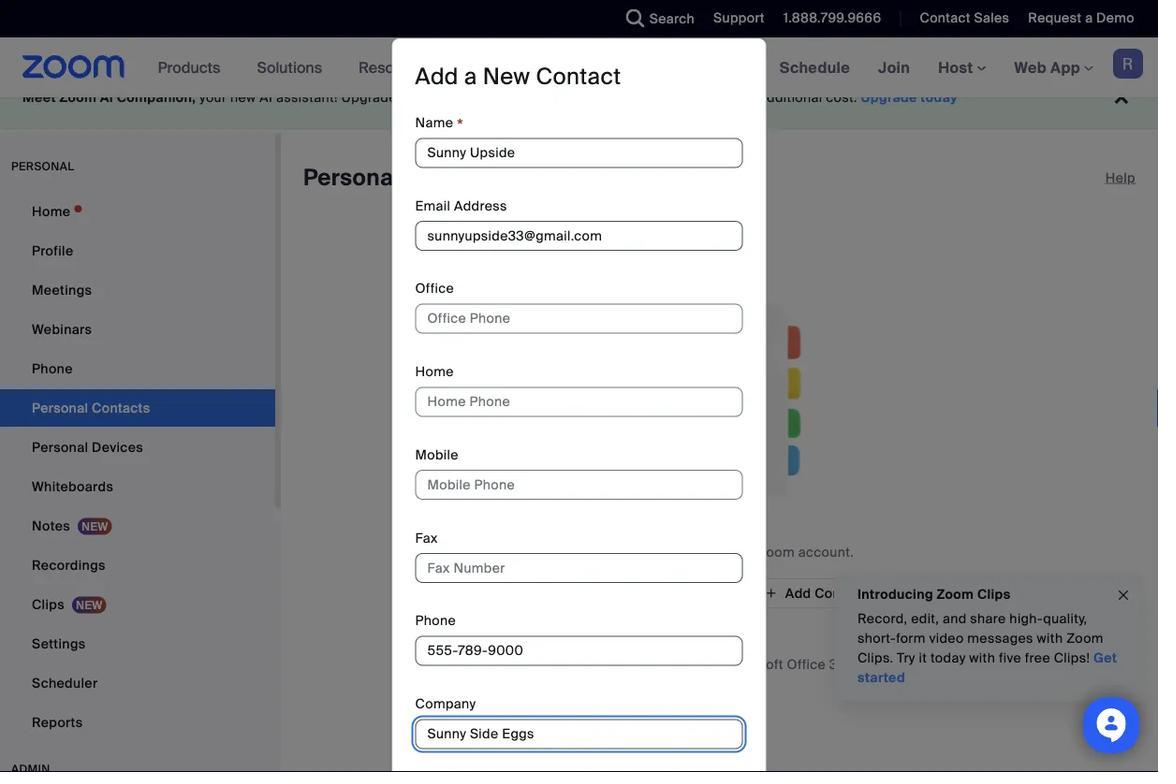 Task type: describe. For each thing, give the bounding box(es) containing it.
edit,
[[911, 610, 939, 628]]

2 microsoft from the left
[[723, 656, 783, 673]]

clips!
[[1054, 650, 1090, 667]]

video
[[929, 630, 964, 647]]

1 horizontal spatial and
[[695, 656, 719, 673]]

upgrade today link
[[861, 89, 958, 106]]

address
[[454, 198, 507, 215]]

personal for personal devices
[[32, 439, 88, 456]]

contact sales
[[920, 9, 1010, 27]]

1 ai from the left
[[100, 89, 113, 106]]

365,
[[829, 656, 858, 673]]

1 horizontal spatial to
[[614, 89, 626, 106]]

Home text field
[[415, 388, 743, 418]]

contact inside button
[[815, 585, 866, 602]]

1.888.799.9666 button up schedule
[[769, 0, 886, 37]]

name *
[[415, 114, 464, 136]]

0 horizontal spatial with
[[969, 650, 995, 667]]

here link
[[984, 656, 1013, 673]]

today inside meet zoom ai companion, footer
[[921, 89, 958, 106]]

clips inside personal menu menu
[[32, 596, 65, 613]]

personal
[[11, 159, 74, 174]]

webinars
[[32, 321, 92, 338]]

meet zoom ai companion, your new ai assistant! upgrade to zoom one pro and get access to ai companion at no additional cost. upgrade today
[[22, 89, 958, 106]]

contacts
[[405, 163, 506, 192]]

personal contacts
[[303, 163, 506, 192]]

Office Phone text field
[[415, 304, 743, 334]]

your for to
[[727, 544, 754, 561]]

plans
[[470, 58, 510, 78]]

introducing zoom clips
[[858, 586, 1011, 603]]

scheduler
[[32, 675, 98, 692]]

short-
[[858, 630, 896, 647]]

zoom left account.
[[758, 544, 795, 561]]

scheduler link
[[0, 665, 275, 702]]

2 horizontal spatial to
[[711, 544, 723, 561]]

recordings link
[[0, 547, 275, 584]]

get started
[[858, 650, 1117, 687]]

no
[[585, 544, 604, 561]]

support link up no
[[713, 9, 765, 27]]

Company text field
[[415, 720, 743, 750]]

1 upgrade from the left
[[341, 89, 397, 106]]

0 vertical spatial contacts
[[607, 544, 663, 561]]

Email Address text field
[[415, 221, 743, 251]]

zoom up name
[[416, 89, 454, 106]]

1 horizontal spatial office
[[787, 656, 826, 673]]

settings link
[[0, 625, 275, 663]]

help link
[[1105, 163, 1136, 193]]

get
[[540, 89, 561, 106]]

email
[[415, 198, 451, 215]]

try
[[897, 650, 915, 667]]

introducing
[[858, 586, 933, 603]]

add a new contact dialog
[[392, 39, 766, 772]]

add contact button
[[749, 579, 882, 609]]

no
[[740, 89, 756, 106]]

import
[[593, 585, 636, 602]]

messages
[[967, 630, 1033, 647]]

home link
[[0, 193, 275, 230]]

fax
[[415, 530, 438, 547]]

&
[[514, 58, 525, 78]]

1 horizontal spatial clips
[[977, 586, 1011, 603]]

new
[[230, 89, 256, 106]]

assistant!
[[276, 89, 338, 106]]

First and Last Name text field
[[415, 138, 743, 168]]

five
[[999, 650, 1022, 667]]

home inside add a new contact dialog
[[415, 364, 454, 381]]

contact sales link up "meetings" navigation
[[920, 9, 1010, 27]]

Fax text field
[[415, 554, 743, 584]]

import from csv file button
[[557, 579, 741, 609]]

companion,
[[117, 89, 196, 106]]

profile link
[[0, 232, 275, 270]]

here
[[984, 656, 1013, 673]]

close image
[[1116, 585, 1131, 606]]

1 horizontal spatial contacts
[[925, 656, 981, 673]]

form
[[896, 630, 926, 647]]

plans & pricing
[[470, 58, 579, 78]]

record, edit, and share high-quality, short-form video messages with zoom clips. try it today with five free clips!
[[858, 610, 1104, 667]]

join
[[878, 58, 910, 77]]

0 horizontal spatial to
[[400, 89, 413, 106]]

reports
[[32, 714, 83, 731]]

add a new contact
[[415, 62, 621, 92]]

whiteboards link
[[0, 468, 275, 506]]

Phone text field
[[415, 637, 743, 667]]

join link
[[864, 37, 924, 97]]

schedule
[[780, 58, 850, 77]]

product information navigation
[[144, 37, 593, 99]]

meet zoom ai companion, footer
[[0, 66, 1158, 130]]

zoom logo image
[[22, 55, 125, 79]]

zoom down zoom logo
[[59, 89, 97, 106]]

meetings navigation
[[766, 37, 1158, 99]]

*
[[457, 115, 464, 136]]

added
[[666, 544, 707, 561]]

get
[[1094, 650, 1117, 667]]

.
[[1013, 656, 1017, 673]]

account.
[[798, 544, 854, 561]]

additional
[[759, 89, 823, 106]]

calendar,
[[497, 656, 557, 673]]

2 ai from the left
[[260, 89, 273, 106]]

add contact
[[785, 585, 866, 602]]



Task type: locate. For each thing, give the bounding box(es) containing it.
0 horizontal spatial office
[[415, 281, 454, 298]]

add image inside add contact button
[[765, 585, 778, 602]]

phone inside add a new contact dialog
[[415, 613, 456, 630]]

0 vertical spatial add
[[415, 62, 459, 92]]

contact
[[920, 9, 971, 27], [536, 62, 621, 92], [815, 585, 866, 602]]

today down video
[[931, 650, 966, 667]]

1 vertical spatial phone
[[415, 613, 456, 630]]

1 vertical spatial home
[[415, 364, 454, 381]]

email address
[[415, 198, 507, 215]]

personal down assistant!
[[303, 163, 400, 192]]

settings
[[32, 635, 86, 653]]

add image
[[572, 584, 585, 603], [765, 585, 778, 602]]

for
[[422, 656, 443, 673]]

add up name
[[415, 62, 459, 92]]

to left the one
[[400, 89, 413, 106]]

1 horizontal spatial contact
[[815, 585, 866, 602]]

upgrade right assistant!
[[341, 89, 397, 106]]

1 vertical spatial your
[[727, 544, 754, 561]]

0 horizontal spatial a
[[464, 62, 477, 92]]

pro
[[487, 89, 509, 106]]

to right added
[[711, 544, 723, 561]]

1 vertical spatial contacts
[[925, 656, 981, 673]]

ai down zoom logo
[[100, 89, 113, 106]]

csv
[[672, 585, 700, 602]]

record,
[[858, 610, 908, 628]]

1 horizontal spatial add
[[785, 585, 811, 602]]

contacts right no
[[607, 544, 663, 561]]

ai right new in the top left of the page
[[260, 89, 273, 106]]

ai left the companion
[[630, 89, 643, 106]]

1.888.799.9666 button up schedule link
[[783, 9, 881, 27]]

1 vertical spatial contact
[[536, 62, 621, 92]]

1 microsoft from the left
[[561, 656, 622, 673]]

office left 365, at right bottom
[[787, 656, 826, 673]]

add inside dialog
[[415, 62, 459, 92]]

no contacts added to your zoom account.
[[585, 544, 854, 561]]

zoom inside record, edit, and share high-quality, short-form video messages with zoom clips. try it today with five free clips!
[[1067, 630, 1104, 647]]

0 horizontal spatial contact
[[536, 62, 621, 92]]

help
[[1105, 169, 1136, 186]]

meetings link
[[0, 272, 275, 309]]

home up mobile at the bottom left of page
[[415, 364, 454, 381]]

companion
[[646, 89, 720, 106]]

request
[[1028, 9, 1082, 27]]

2 upgrade from the left
[[861, 89, 917, 106]]

personal up whiteboards
[[32, 439, 88, 456]]

quality,
[[1043, 610, 1087, 628]]

it
[[919, 650, 927, 667]]

0 horizontal spatial phone
[[32, 360, 73, 377]]

0 vertical spatial phone
[[32, 360, 73, 377]]

clips
[[977, 586, 1011, 603], [32, 596, 65, 613]]

1 horizontal spatial your
[[727, 544, 754, 561]]

started
[[858, 669, 905, 687]]

1 vertical spatial a
[[464, 62, 477, 92]]

your
[[199, 89, 227, 106], [727, 544, 754, 561], [894, 656, 921, 673]]

contacts
[[607, 544, 663, 561], [925, 656, 981, 673]]

today
[[921, 89, 958, 106], [931, 650, 966, 667]]

home
[[32, 203, 70, 220], [415, 364, 454, 381]]

add image left add contact
[[765, 585, 778, 602]]

mobile
[[415, 447, 459, 464]]

0 horizontal spatial add image
[[572, 584, 585, 603]]

1 horizontal spatial phone
[[415, 613, 456, 630]]

1.888.799.9666
[[783, 9, 881, 27]]

sales
[[974, 9, 1010, 27]]

1 horizontal spatial personal
[[303, 163, 400, 192]]

banner
[[0, 37, 1158, 99]]

webinars link
[[0, 311, 275, 348]]

meetings
[[32, 281, 92, 299]]

add for add a new contact
[[415, 62, 459, 92]]

and up video
[[943, 610, 967, 628]]

2 horizontal spatial and
[[943, 610, 967, 628]]

your for companion,
[[199, 89, 227, 106]]

home inside personal menu menu
[[32, 203, 70, 220]]

for google calendar, microsoft exchange, and microsoft office 365, sync your contacts here .
[[422, 656, 1017, 673]]

0 vertical spatial a
[[1085, 9, 1093, 27]]

your inside meet zoom ai companion, footer
[[199, 89, 227, 106]]

Mobile text field
[[415, 471, 743, 501]]

1 vertical spatial office
[[787, 656, 826, 673]]

add down account.
[[785, 585, 811, 602]]

0 horizontal spatial your
[[199, 89, 227, 106]]

2 horizontal spatial your
[[894, 656, 921, 673]]

1 horizontal spatial add image
[[765, 585, 778, 602]]

a for add
[[464, 62, 477, 92]]

today inside record, edit, and share high-quality, short-form video messages with zoom clips. try it today with five free clips!
[[931, 650, 966, 667]]

1 vertical spatial and
[[943, 610, 967, 628]]

contacts down video
[[925, 656, 981, 673]]

a for request
[[1085, 9, 1093, 27]]

2 vertical spatial and
[[695, 656, 719, 673]]

get started link
[[858, 650, 1117, 687]]

add image for add
[[765, 585, 778, 602]]

personal for personal contacts
[[303, 163, 400, 192]]

0 horizontal spatial ai
[[100, 89, 113, 106]]

0 horizontal spatial microsoft
[[561, 656, 622, 673]]

personal devices
[[32, 439, 143, 456]]

today down contact sales
[[921, 89, 958, 106]]

add image down the fax text box
[[572, 584, 585, 603]]

upgrade down 'join'
[[861, 89, 917, 106]]

1 horizontal spatial ai
[[260, 89, 273, 106]]

personal inside menu
[[32, 439, 88, 456]]

upgrade
[[341, 89, 397, 106], [861, 89, 917, 106]]

personal menu menu
[[0, 193, 275, 743]]

phone inside personal menu menu
[[32, 360, 73, 377]]

microsoft down file
[[723, 656, 783, 673]]

phone
[[32, 360, 73, 377], [415, 613, 456, 630]]

0 vertical spatial contact
[[920, 9, 971, 27]]

and left the get
[[512, 89, 536, 106]]

home up profile
[[32, 203, 70, 220]]

and inside meet zoom ai companion, footer
[[512, 89, 536, 106]]

1 vertical spatial personal
[[32, 439, 88, 456]]

add
[[415, 62, 459, 92], [785, 585, 811, 602]]

1 horizontal spatial upgrade
[[861, 89, 917, 106]]

2 horizontal spatial ai
[[630, 89, 643, 106]]

personal devices link
[[0, 429, 275, 466]]

3 ai from the left
[[630, 89, 643, 106]]

support
[[713, 9, 765, 27]]

and inside record, edit, and share high-quality, short-form video messages with zoom clips. try it today with five free clips!
[[943, 610, 967, 628]]

0 vertical spatial and
[[512, 89, 536, 106]]

office down 'email' at the left top of page
[[415, 281, 454, 298]]

0 vertical spatial with
[[1037, 630, 1063, 647]]

share
[[970, 610, 1006, 628]]

and
[[512, 89, 536, 106], [943, 610, 967, 628], [695, 656, 719, 673]]

personal
[[303, 163, 400, 192], [32, 439, 88, 456]]

office inside add a new contact dialog
[[415, 281, 454, 298]]

add for add contact
[[785, 585, 811, 602]]

exchange,
[[625, 656, 692, 673]]

banner containing schedule
[[0, 37, 1158, 99]]

access
[[564, 89, 610, 106]]

support link up at
[[699, 0, 769, 37]]

add image inside import from csv file button
[[572, 584, 585, 603]]

request a demo
[[1028, 9, 1135, 27]]

profile
[[32, 242, 73, 259]]

with
[[1037, 630, 1063, 647], [969, 650, 995, 667]]

a left demo
[[1085, 9, 1093, 27]]

reports link
[[0, 704, 275, 742]]

recordings
[[32, 557, 106, 574]]

0 horizontal spatial add
[[415, 62, 459, 92]]

0 horizontal spatial upgrade
[[341, 89, 397, 106]]

add image for import
[[572, 584, 585, 603]]

from
[[639, 585, 669, 602]]

0 horizontal spatial contacts
[[607, 544, 663, 561]]

ai
[[100, 89, 113, 106], [260, 89, 273, 106], [630, 89, 643, 106]]

to right access
[[614, 89, 626, 106]]

a left pro
[[464, 62, 477, 92]]

your left new in the top left of the page
[[199, 89, 227, 106]]

high-
[[1010, 610, 1043, 628]]

import from csv file
[[593, 585, 726, 602]]

contact sales link up 'join'
[[906, 0, 1014, 37]]

0 vertical spatial personal
[[303, 163, 400, 192]]

1 vertical spatial add
[[785, 585, 811, 602]]

google
[[447, 656, 493, 673]]

name
[[415, 114, 453, 132]]

2 horizontal spatial contact
[[920, 9, 971, 27]]

0 vertical spatial today
[[921, 89, 958, 106]]

clips link
[[0, 586, 275, 624]]

whiteboards
[[32, 478, 113, 495]]

your down form
[[894, 656, 921, 673]]

free
[[1025, 650, 1051, 667]]

add inside button
[[785, 585, 811, 602]]

phone up for
[[415, 613, 456, 630]]

1 vertical spatial with
[[969, 650, 995, 667]]

0 vertical spatial your
[[199, 89, 227, 106]]

1 horizontal spatial home
[[415, 364, 454, 381]]

0 horizontal spatial clips
[[32, 596, 65, 613]]

sync
[[861, 656, 891, 673]]

your right added
[[727, 544, 754, 561]]

pricing
[[528, 58, 579, 78]]

0 vertical spatial home
[[32, 203, 70, 220]]

devices
[[92, 439, 143, 456]]

a inside dialog
[[464, 62, 477, 92]]

contact inside dialog
[[536, 62, 621, 92]]

schedule link
[[766, 37, 864, 97]]

new
[[483, 62, 530, 92]]

contact sales link
[[906, 0, 1014, 37], [920, 9, 1010, 27]]

microsoft right calendar,
[[561, 656, 622, 673]]

0 horizontal spatial personal
[[32, 439, 88, 456]]

0 vertical spatial office
[[415, 281, 454, 298]]

1 horizontal spatial microsoft
[[723, 656, 783, 673]]

1 horizontal spatial with
[[1037, 630, 1063, 647]]

at
[[724, 89, 736, 106]]

cost.
[[826, 89, 857, 106]]

zoom up clips!
[[1067, 630, 1104, 647]]

zoom up edit,
[[937, 586, 974, 603]]

phone down the 'webinars'
[[32, 360, 73, 377]]

1 vertical spatial today
[[931, 650, 966, 667]]

2 vertical spatial your
[[894, 656, 921, 673]]

demo
[[1096, 9, 1135, 27]]

2 vertical spatial contact
[[815, 585, 866, 602]]

notes link
[[0, 507, 275, 545]]

notes
[[32, 517, 70, 535]]

0 horizontal spatial home
[[32, 203, 70, 220]]

office
[[415, 281, 454, 298], [787, 656, 826, 673]]

meet
[[22, 89, 56, 106]]

1 horizontal spatial a
[[1085, 9, 1093, 27]]

0 horizontal spatial and
[[512, 89, 536, 106]]

and right exchange,
[[695, 656, 719, 673]]

phone link
[[0, 350, 275, 388]]

clips up share
[[977, 586, 1011, 603]]

clips.
[[858, 650, 894, 667]]

company
[[415, 696, 476, 713]]

clips up settings
[[32, 596, 65, 613]]



Task type: vqa. For each thing, say whether or not it's contained in the screenshot.
Exchange,
yes



